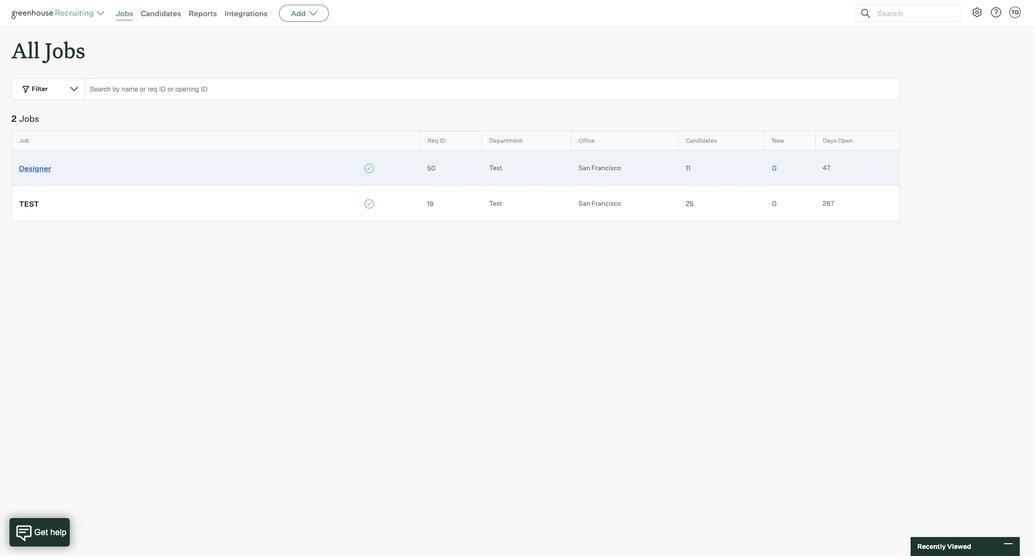 Task type: vqa. For each thing, say whether or not it's contained in the screenshot.
Test to the bottom
yes



Task type: locate. For each thing, give the bounding box(es) containing it.
267
[[823, 199, 834, 207]]

0 link
[[765, 163, 816, 173], [765, 199, 816, 209]]

1 san francisco from the top
[[578, 164, 621, 172]]

req id
[[427, 137, 446, 144]]

0 vertical spatial san
[[578, 164, 590, 172]]

0 vertical spatial francisco
[[592, 164, 621, 172]]

Search text field
[[875, 6, 952, 20]]

0 vertical spatial jobs
[[116, 9, 133, 18]]

recently viewed
[[917, 543, 971, 551]]

0 link for 25
[[765, 199, 816, 209]]

1 vertical spatial jobs
[[45, 36, 85, 64]]

configure image
[[971, 7, 983, 18]]

integrations
[[225, 9, 268, 18]]

2 0 link from the top
[[765, 199, 816, 209]]

1 horizontal spatial candidates
[[686, 137, 717, 144]]

1 francisco from the top
[[592, 164, 621, 172]]

id
[[440, 137, 446, 144]]

san for 25
[[578, 199, 590, 207]]

jobs left candidates link on the left top of the page
[[116, 9, 133, 18]]

jobs
[[116, 9, 133, 18], [45, 36, 85, 64], [19, 114, 39, 124]]

11
[[686, 164, 691, 173]]

1 horizontal spatial jobs
[[45, 36, 85, 64]]

1 vertical spatial francisco
[[592, 199, 621, 207]]

san
[[578, 164, 590, 172], [578, 199, 590, 207]]

0 for 11
[[772, 164, 777, 173]]

0
[[772, 164, 777, 173], [772, 199, 777, 208]]

reports link
[[189, 9, 217, 18]]

san francisco for 25
[[578, 199, 621, 207]]

candidates right jobs link
[[141, 9, 181, 18]]

0 vertical spatial 0
[[772, 164, 777, 173]]

11 link
[[678, 163, 765, 173]]

1 test from the top
[[489, 164, 502, 172]]

candidates up 11
[[686, 137, 717, 144]]

jobs for all jobs
[[45, 36, 85, 64]]

50
[[427, 164, 435, 172]]

reports
[[189, 9, 217, 18]]

0 link for 11
[[765, 163, 816, 173]]

2 francisco from the top
[[592, 199, 621, 207]]

designer link
[[12, 163, 420, 173]]

0 link down new
[[765, 163, 816, 173]]

francisco
[[592, 164, 621, 172], [592, 199, 621, 207]]

greenhouse recruiting image
[[11, 8, 97, 19]]

department
[[489, 137, 523, 144]]

test for 25
[[489, 199, 502, 207]]

jobs right 2
[[19, 114, 39, 124]]

0 horizontal spatial candidates
[[141, 9, 181, 18]]

19
[[427, 200, 434, 208]]

req
[[427, 137, 438, 144]]

san francisco
[[578, 164, 621, 172], [578, 199, 621, 207]]

0 horizontal spatial jobs
[[19, 114, 39, 124]]

candidates
[[141, 9, 181, 18], [686, 137, 717, 144]]

0 vertical spatial candidates
[[141, 9, 181, 18]]

days open
[[823, 137, 853, 144]]

add button
[[279, 5, 329, 22]]

1 0 link from the top
[[765, 163, 816, 173]]

1 vertical spatial san francisco
[[578, 199, 621, 207]]

1 0 from the top
[[772, 164, 777, 173]]

new
[[772, 137, 784, 144]]

1 vertical spatial 0 link
[[765, 199, 816, 209]]

add
[[291, 9, 306, 18]]

viewed
[[947, 543, 971, 551]]

0 vertical spatial san francisco
[[578, 164, 621, 172]]

1 vertical spatial candidates
[[686, 137, 717, 144]]

2 san francisco from the top
[[578, 199, 621, 207]]

jobs link
[[116, 9, 133, 18]]

2 vertical spatial jobs
[[19, 114, 39, 124]]

2 0 from the top
[[772, 199, 777, 208]]

open
[[838, 137, 853, 144]]

2 san from the top
[[578, 199, 590, 207]]

office
[[579, 137, 595, 144]]

0 link left 267
[[765, 199, 816, 209]]

jobs down greenhouse recruiting image
[[45, 36, 85, 64]]

0 vertical spatial test
[[489, 164, 502, 172]]

0 vertical spatial 0 link
[[765, 163, 816, 173]]

1 vertical spatial 0
[[772, 199, 777, 208]]

1 san from the top
[[578, 164, 590, 172]]

1 vertical spatial san
[[578, 199, 590, 207]]

jobs for 2 jobs
[[19, 114, 39, 124]]

2 test from the top
[[489, 199, 502, 207]]

test
[[489, 164, 502, 172], [489, 199, 502, 207]]

recently
[[917, 543, 946, 551]]

1 vertical spatial test
[[489, 199, 502, 207]]



Task type: describe. For each thing, give the bounding box(es) containing it.
test for 11
[[489, 164, 502, 172]]

san francisco for 11
[[578, 164, 621, 172]]

25
[[686, 199, 694, 208]]

47
[[823, 164, 830, 172]]

2 horizontal spatial jobs
[[116, 9, 133, 18]]

Search by name or req ID or opening ID text field
[[84, 78, 900, 100]]

filter
[[32, 85, 48, 93]]

francisco for 25
[[592, 199, 621, 207]]

td button
[[1007, 5, 1023, 20]]

td button
[[1009, 7, 1021, 18]]

25 link
[[678, 199, 765, 209]]

test link
[[12, 198, 420, 209]]

days
[[823, 137, 837, 144]]

job
[[19, 137, 29, 144]]

designer
[[19, 164, 51, 173]]

san for 11
[[578, 164, 590, 172]]

integrations link
[[225, 9, 268, 18]]

candidates link
[[141, 9, 181, 18]]

all
[[11, 36, 40, 64]]

test
[[19, 200, 39, 209]]

2 jobs
[[11, 114, 39, 124]]

0 for 25
[[772, 199, 777, 208]]

francisco for 11
[[592, 164, 621, 172]]

td
[[1011, 9, 1019, 16]]

all jobs
[[11, 36, 85, 64]]

2
[[11, 114, 17, 124]]



